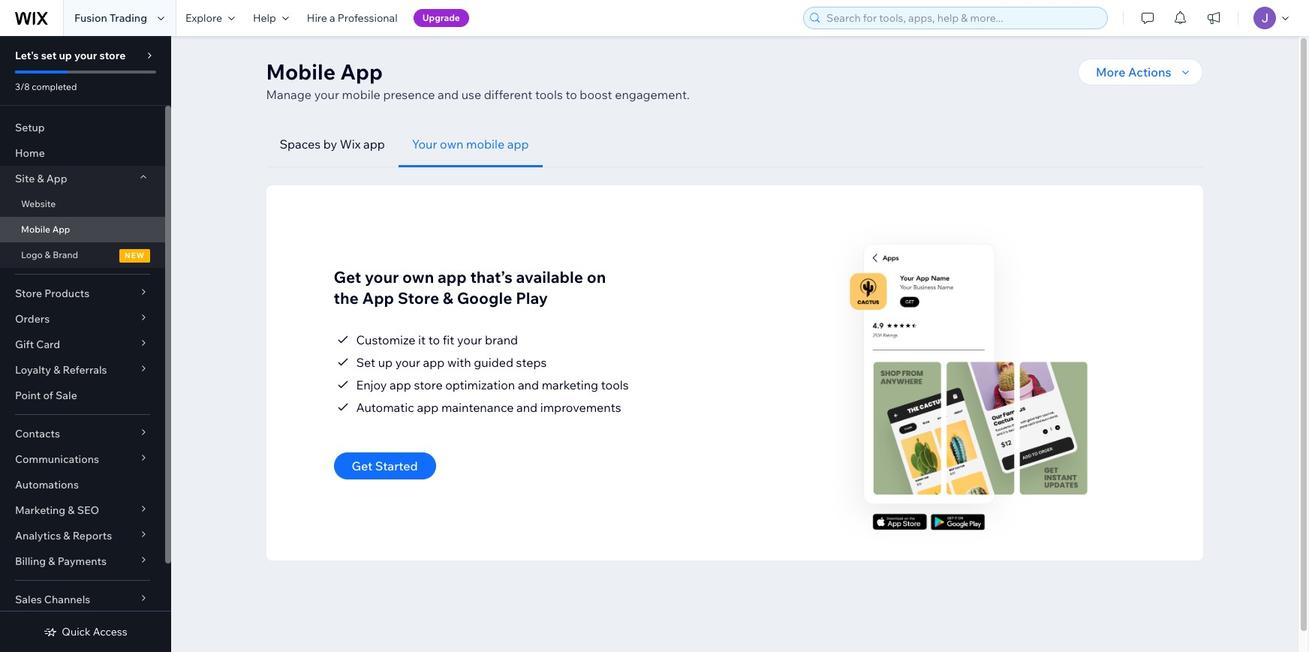 Task type: vqa. For each thing, say whether or not it's contained in the screenshot.
app in Get your own app that's available on the App Store & Google Play
yes



Task type: locate. For each thing, give the bounding box(es) containing it.
help button
[[244, 0, 298, 36]]

get
[[334, 267, 361, 287], [352, 459, 373, 474]]

get inside get your own app that's available on the app store & google play
[[334, 267, 361, 287]]

& right loyalty at the left
[[53, 364, 60, 377]]

more actions
[[1097, 65, 1172, 80]]

your right "set"
[[74, 49, 97, 62]]

1 horizontal spatial to
[[566, 87, 577, 102]]

app inside button
[[508, 137, 529, 152]]

point
[[15, 389, 41, 403]]

1 vertical spatial store
[[414, 378, 443, 393]]

app down professional
[[340, 59, 383, 85]]

1 vertical spatial mobile
[[466, 137, 505, 152]]

tools inside customize it to fit your brand set up your app with guided steps enjoy app store optimization and marketing tools automatic app maintenance and improvements
[[601, 378, 629, 393]]

0 vertical spatial and
[[438, 87, 459, 102]]

store down it
[[414, 378, 443, 393]]

own right your
[[440, 137, 464, 152]]

up inside customize it to fit your brand set up your app with guided steps enjoy app store optimization and marketing tools automatic app maintenance and improvements
[[378, 355, 393, 370]]

0 horizontal spatial store
[[15, 287, 42, 300]]

google
[[457, 288, 513, 308]]

marketing & seo
[[15, 504, 99, 518]]

store up it
[[398, 288, 440, 308]]

and
[[438, 87, 459, 102], [518, 378, 539, 393], [517, 400, 538, 415]]

home
[[15, 146, 45, 160]]

app right "the"
[[362, 288, 394, 308]]

explore
[[186, 11, 222, 25]]

1 vertical spatial tools
[[601, 378, 629, 393]]

0 vertical spatial up
[[59, 49, 72, 62]]

app up google
[[438, 267, 467, 287]]

your right manage
[[314, 87, 340, 102]]

own
[[440, 137, 464, 152], [403, 267, 434, 287]]

sales channels button
[[0, 587, 165, 613]]

& for app
[[37, 172, 44, 186]]

quick access
[[62, 626, 127, 639]]

spaces by wix app
[[280, 137, 385, 152]]

& for reports
[[63, 530, 70, 543]]

billing & payments
[[15, 555, 107, 569]]

app up website
[[46, 172, 67, 186]]

get for get your own app that's available on the app store & google play
[[334, 267, 361, 287]]

& right billing
[[48, 555, 55, 569]]

enjoy
[[356, 378, 387, 393]]

app inside button
[[364, 137, 385, 152]]

tools
[[536, 87, 563, 102], [601, 378, 629, 393]]

1 horizontal spatial tools
[[601, 378, 629, 393]]

0 vertical spatial mobile
[[266, 59, 336, 85]]

0 vertical spatial mobile
[[342, 87, 381, 102]]

set
[[41, 49, 57, 62]]

spaces by wix app button
[[266, 122, 399, 168]]

1 vertical spatial up
[[378, 355, 393, 370]]

&
[[37, 172, 44, 186], [45, 249, 51, 261], [443, 288, 454, 308], [53, 364, 60, 377], [68, 504, 75, 518], [63, 530, 70, 543], [48, 555, 55, 569]]

to right it
[[429, 333, 440, 348]]

tools up improvements
[[601, 378, 629, 393]]

up right the set
[[378, 355, 393, 370]]

spaces
[[280, 137, 321, 152]]

a
[[330, 11, 336, 25]]

wix
[[340, 137, 361, 152]]

store
[[15, 287, 42, 300], [398, 288, 440, 308]]

store inside get your own app that's available on the app store & google play
[[398, 288, 440, 308]]

analytics
[[15, 530, 61, 543]]

tools inside 'mobile app manage your mobile presence and use different tools to boost engagement.'
[[536, 87, 563, 102]]

app inside get your own app that's available on the app store & google play
[[438, 267, 467, 287]]

mobile down website
[[21, 224, 50, 235]]

reports
[[73, 530, 112, 543]]

tab list
[[266, 122, 1204, 168]]

get up "the"
[[334, 267, 361, 287]]

app inside 'mobile app manage your mobile presence and use different tools to boost engagement.'
[[340, 59, 383, 85]]

2 vertical spatial and
[[517, 400, 538, 415]]

your
[[74, 49, 97, 62], [314, 87, 340, 102], [365, 267, 399, 287], [457, 333, 482, 348], [396, 355, 421, 370]]

mobile inside sidebar element
[[21, 224, 50, 235]]

maintenance
[[442, 400, 514, 415]]

1 horizontal spatial store
[[398, 288, 440, 308]]

0 vertical spatial own
[[440, 137, 464, 152]]

app
[[340, 59, 383, 85], [46, 172, 67, 186], [52, 224, 70, 235], [362, 288, 394, 308]]

channels
[[44, 593, 90, 607]]

up right "set"
[[59, 49, 72, 62]]

hire a professional
[[307, 11, 398, 25]]

1 horizontal spatial mobile
[[466, 137, 505, 152]]

get inside button
[[352, 459, 373, 474]]

new
[[125, 251, 145, 261]]

& for payments
[[48, 555, 55, 569]]

home link
[[0, 140, 165, 166]]

optimization
[[446, 378, 516, 393]]

0 horizontal spatial store
[[99, 49, 126, 62]]

0 horizontal spatial tools
[[536, 87, 563, 102]]

website
[[21, 198, 56, 210]]

loyalty
[[15, 364, 51, 377]]

app right wix
[[364, 137, 385, 152]]

gift card button
[[0, 332, 165, 358]]

contacts
[[15, 427, 60, 441]]

app
[[364, 137, 385, 152], [508, 137, 529, 152], [438, 267, 467, 287], [423, 355, 445, 370], [390, 378, 412, 393], [417, 400, 439, 415]]

1 horizontal spatial up
[[378, 355, 393, 370]]

tab list containing spaces by wix app
[[266, 122, 1204, 168]]

& for seo
[[68, 504, 75, 518]]

to
[[566, 87, 577, 102], [429, 333, 440, 348]]

improvements
[[541, 400, 622, 415]]

automatic
[[356, 400, 415, 415]]

set
[[356, 355, 376, 370]]

to inside customize it to fit your brand set up your app with guided steps enjoy app store optimization and marketing tools automatic app maintenance and improvements
[[429, 333, 440, 348]]

1 horizontal spatial mobile
[[266, 59, 336, 85]]

sales
[[15, 593, 42, 607]]

mobile up manage
[[266, 59, 336, 85]]

1 vertical spatial get
[[352, 459, 373, 474]]

1 horizontal spatial store
[[414, 378, 443, 393]]

1 horizontal spatial own
[[440, 137, 464, 152]]

presence
[[383, 87, 435, 102]]

tools right different
[[536, 87, 563, 102]]

0 horizontal spatial to
[[429, 333, 440, 348]]

your up customize
[[365, 267, 399, 287]]

store products button
[[0, 281, 165, 306]]

mobile inside 'mobile app manage your mobile presence and use different tools to boost engagement.'
[[342, 87, 381, 102]]

store up orders
[[15, 287, 42, 300]]

& right site
[[37, 172, 44, 186]]

store inside dropdown button
[[15, 287, 42, 300]]

mobile left the presence
[[342, 87, 381, 102]]

hire
[[307, 11, 327, 25]]

& left google
[[443, 288, 454, 308]]

that's
[[470, 267, 513, 287]]

trading
[[110, 11, 147, 25]]

get for get started
[[352, 459, 373, 474]]

started
[[375, 459, 418, 474]]

communications
[[15, 453, 99, 466]]

0 horizontal spatial up
[[59, 49, 72, 62]]

3/8 completed
[[15, 81, 77, 92]]

store down fusion trading at the top left
[[99, 49, 126, 62]]

store
[[99, 49, 126, 62], [414, 378, 443, 393]]

own up it
[[403, 267, 434, 287]]

0 horizontal spatial own
[[403, 267, 434, 287]]

your down it
[[396, 355, 421, 370]]

customize
[[356, 333, 416, 348]]

1 vertical spatial to
[[429, 333, 440, 348]]

1 vertical spatial mobile
[[21, 224, 50, 235]]

analytics & reports
[[15, 530, 112, 543]]

your own mobile app
[[412, 137, 529, 152]]

guided
[[474, 355, 514, 370]]

& inside get your own app that's available on the app store & google play
[[443, 288, 454, 308]]

let's set up your store
[[15, 49, 126, 62]]

0 horizontal spatial mobile
[[21, 224, 50, 235]]

& inside dropdown button
[[68, 504, 75, 518]]

& left seo
[[68, 504, 75, 518]]

0 vertical spatial get
[[334, 267, 361, 287]]

marketing & seo button
[[0, 498, 165, 524]]

3/8
[[15, 81, 30, 92]]

1 vertical spatial own
[[403, 267, 434, 287]]

on
[[587, 267, 606, 287]]

mobile inside 'mobile app manage your mobile presence and use different tools to boost engagement.'
[[266, 59, 336, 85]]

up
[[59, 49, 72, 62], [378, 355, 393, 370]]

setup link
[[0, 115, 165, 140]]

automations
[[15, 478, 79, 492]]

mobile
[[266, 59, 336, 85], [21, 224, 50, 235]]

app inside dropdown button
[[46, 172, 67, 186]]

& right logo
[[45, 249, 51, 261]]

your inside 'mobile app manage your mobile presence and use different tools to boost engagement.'
[[314, 87, 340, 102]]

brand
[[53, 249, 78, 261]]

mobile for mobile app
[[21, 224, 50, 235]]

store inside customize it to fit your brand set up your app with guided steps enjoy app store optimization and marketing tools automatic app maintenance and improvements
[[414, 378, 443, 393]]

0 vertical spatial store
[[99, 49, 126, 62]]

the
[[334, 288, 359, 308]]

mobile app manage your mobile presence and use different tools to boost engagement.
[[266, 59, 690, 102]]

quick
[[62, 626, 91, 639]]

app inside get your own app that's available on the app store & google play
[[362, 288, 394, 308]]

& left reports
[[63, 530, 70, 543]]

automations link
[[0, 472, 165, 498]]

loyalty & referrals
[[15, 364, 107, 377]]

get left started
[[352, 459, 373, 474]]

0 vertical spatial to
[[566, 87, 577, 102]]

more actions button
[[1079, 59, 1204, 86]]

mobile down use
[[466, 137, 505, 152]]

app down different
[[508, 137, 529, 152]]

point of sale
[[15, 389, 77, 403]]

0 vertical spatial tools
[[536, 87, 563, 102]]

0 horizontal spatial mobile
[[342, 87, 381, 102]]

to left boost
[[566, 87, 577, 102]]



Task type: describe. For each thing, give the bounding box(es) containing it.
loyalty & referrals button
[[0, 358, 165, 383]]

mobile app
[[21, 224, 70, 235]]

mobile for mobile app manage your mobile presence and use different tools to boost engagement.
[[266, 59, 336, 85]]

app up brand
[[52, 224, 70, 235]]

site & app
[[15, 172, 67, 186]]

of
[[43, 389, 53, 403]]

your
[[412, 137, 437, 152]]

website link
[[0, 192, 165, 217]]

marketing
[[542, 378, 599, 393]]

upgrade
[[423, 12, 460, 23]]

more
[[1097, 65, 1126, 80]]

site
[[15, 172, 35, 186]]

gift card
[[15, 338, 60, 352]]

manage
[[266, 87, 312, 102]]

different
[[484, 87, 533, 102]]

logo & brand
[[21, 249, 78, 261]]

quick access button
[[44, 626, 127, 639]]

fusion trading
[[74, 11, 147, 25]]

hire a professional link
[[298, 0, 407, 36]]

orders
[[15, 312, 50, 326]]

logo
[[21, 249, 43, 261]]

your own mobile app button
[[399, 122, 543, 168]]

contacts button
[[0, 421, 165, 447]]

completed
[[32, 81, 77, 92]]

fusion
[[74, 11, 107, 25]]

point of sale link
[[0, 383, 165, 409]]

card
[[36, 338, 60, 352]]

professional
[[338, 11, 398, 25]]

your inside sidebar element
[[74, 49, 97, 62]]

1 vertical spatial and
[[518, 378, 539, 393]]

get started button
[[334, 453, 436, 480]]

your right fit
[[457, 333, 482, 348]]

help
[[253, 11, 276, 25]]

products
[[44, 287, 90, 300]]

marketing
[[15, 504, 65, 518]]

to inside 'mobile app manage your mobile presence and use different tools to boost engagement.'
[[566, 87, 577, 102]]

store products
[[15, 287, 90, 300]]

use
[[462, 87, 482, 102]]

payments
[[58, 555, 107, 569]]

referrals
[[63, 364, 107, 377]]

get started
[[352, 459, 418, 474]]

own inside get your own app that's available on the app store & google play
[[403, 267, 434, 287]]

mobile inside button
[[466, 137, 505, 152]]

boost
[[580, 87, 613, 102]]

with
[[448, 355, 472, 370]]

Search for tools, apps, help & more... field
[[823, 8, 1103, 29]]

let's
[[15, 49, 39, 62]]

seo
[[77, 504, 99, 518]]

access
[[93, 626, 127, 639]]

customize it to fit your brand set up your app with guided steps enjoy app store optimization and marketing tools automatic app maintenance and improvements
[[356, 333, 629, 415]]

and inside 'mobile app manage your mobile presence and use different tools to boost engagement.'
[[438, 87, 459, 102]]

store inside sidebar element
[[99, 49, 126, 62]]

billing & payments button
[[0, 549, 165, 575]]

sidebar element
[[0, 36, 171, 653]]

sales channels
[[15, 593, 90, 607]]

billing
[[15, 555, 46, 569]]

by
[[324, 137, 337, 152]]

orders button
[[0, 306, 165, 332]]

app left with
[[423, 355, 445, 370]]

app right automatic
[[417, 400, 439, 415]]

available
[[516, 267, 584, 287]]

your inside get your own app that's available on the app store & google play
[[365, 267, 399, 287]]

setup
[[15, 121, 45, 134]]

& for referrals
[[53, 364, 60, 377]]

communications button
[[0, 447, 165, 472]]

upgrade button
[[414, 9, 469, 27]]

fit
[[443, 333, 455, 348]]

sale
[[56, 389, 77, 403]]

actions
[[1129, 65, 1172, 80]]

own inside your own mobile app button
[[440, 137, 464, 152]]

engagement.
[[615, 87, 690, 102]]

& for brand
[[45, 249, 51, 261]]

brand
[[485, 333, 518, 348]]

mobile app link
[[0, 217, 165, 243]]

it
[[418, 333, 426, 348]]

app up automatic
[[390, 378, 412, 393]]

site & app button
[[0, 166, 165, 192]]

steps
[[516, 355, 547, 370]]

up inside sidebar element
[[59, 49, 72, 62]]



